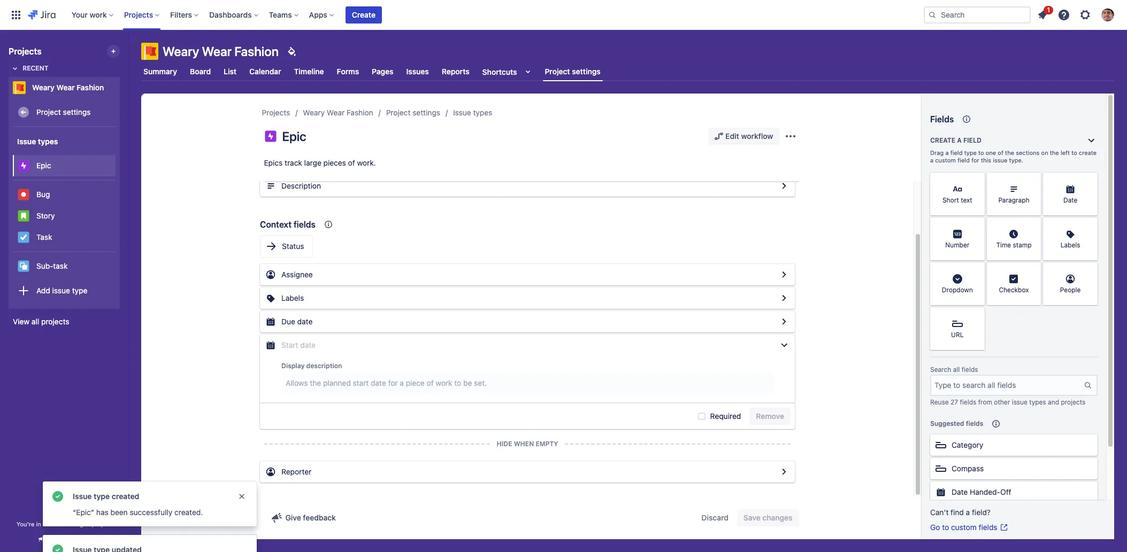 Task type: locate. For each thing, give the bounding box(es) containing it.
weary wear fashion link
[[9, 77, 116, 98], [303, 106, 373, 119]]

to right left
[[1072, 149, 1078, 156]]

epic inside 'link'
[[36, 161, 51, 170]]

search image
[[928, 10, 937, 19]]

1 vertical spatial weary
[[32, 83, 55, 92]]

all for view
[[32, 317, 39, 326]]

weary wear fashion down "recent"
[[32, 83, 104, 92]]

handed-
[[970, 488, 1001, 497]]

0 horizontal spatial give feedback button
[[30, 531, 98, 549]]

2 horizontal spatial type
[[965, 149, 977, 156]]

create button
[[346, 6, 382, 23]]

fashion up calendar
[[234, 44, 279, 59]]

0 vertical spatial issue types
[[453, 108, 492, 117]]

1 horizontal spatial issue
[[993, 157, 1008, 164]]

give
[[285, 514, 301, 523], [47, 536, 61, 544]]

compass button
[[931, 459, 1098, 480]]

dropdown
[[942, 287, 973, 295]]

1 horizontal spatial weary
[[163, 44, 199, 59]]

add issue type
[[36, 286, 87, 295]]

create
[[1079, 149, 1097, 156]]

give feedback button
[[264, 510, 342, 527], [30, 531, 98, 549]]

0 vertical spatial type
[[965, 149, 977, 156]]

projects
[[41, 317, 69, 326], [1061, 399, 1086, 407]]

1 horizontal spatial weary wear fashion
[[163, 44, 279, 59]]

date for date
[[1064, 197, 1078, 205]]

2 horizontal spatial project settings
[[545, 67, 601, 76]]

1 vertical spatial feedback
[[63, 536, 92, 544]]

all right search
[[953, 366, 960, 374]]

of right one
[[998, 149, 1004, 156]]

empty
[[536, 440, 558, 448]]

give feedback for give feedback button to the bottom
[[47, 536, 92, 544]]

give feedback button down you're in a team-managed project
[[30, 531, 98, 549]]

0 vertical spatial feedback
[[303, 514, 336, 523]]

feedback for topmost give feedback button
[[303, 514, 336, 523]]

1 vertical spatial give feedback
[[47, 536, 92, 544]]

0 vertical spatial all
[[32, 317, 39, 326]]

custom
[[936, 157, 956, 164], [951, 523, 977, 532]]

0 horizontal spatial settings
[[63, 107, 91, 116]]

1 horizontal spatial give feedback button
[[264, 510, 342, 527]]

epics track large pieces of work.
[[264, 158, 376, 167]]

2 vertical spatial wear
[[327, 108, 345, 117]]

more information image for time stamp
[[1028, 219, 1040, 232]]

weary wear fashion down forms link
[[303, 108, 373, 117]]

appswitcher icon image
[[10, 8, 22, 21]]

issue types up epic 'link' on the top left of page
[[17, 137, 58, 146]]

projects up issue type icon
[[262, 108, 290, 117]]

list
[[224, 67, 237, 76]]

more information image for checkbox
[[1028, 264, 1040, 277]]

feedback down 'managed'
[[63, 536, 92, 544]]

2 open field configuration image from the top
[[778, 466, 791, 479]]

open field configuration image
[[778, 269, 791, 281], [778, 466, 791, 479]]

project settings
[[545, 67, 601, 76], [36, 107, 91, 116], [386, 108, 440, 117]]

other
[[994, 399, 1010, 407]]

weary wear fashion link down "recent"
[[9, 77, 116, 98]]

1 vertical spatial date
[[300, 341, 316, 350]]

1 horizontal spatial all
[[953, 366, 960, 374]]

projects right and
[[1061, 399, 1086, 407]]

track
[[285, 158, 302, 167]]

date up can't find a field?
[[952, 488, 968, 497]]

forms
[[337, 67, 359, 76]]

more information image for date
[[1084, 174, 1097, 187]]

close field configuration image
[[778, 339, 791, 352]]

2 horizontal spatial wear
[[327, 108, 345, 117]]

work
[[90, 10, 107, 19]]

more information image for labels
[[1084, 219, 1097, 232]]

2 vertical spatial type
[[94, 492, 110, 501]]

0 vertical spatial projects
[[124, 10, 153, 19]]

0 vertical spatial of
[[998, 149, 1004, 156]]

off
[[1001, 488, 1012, 497]]

projects right work
[[124, 10, 153, 19]]

issue type icon image
[[264, 130, 277, 143]]

projects down the add issue type in the left bottom of the page
[[41, 317, 69, 326]]

time stamp
[[997, 242, 1032, 250]]

custom down can't find a field?
[[951, 523, 977, 532]]

issue right add
[[52, 286, 70, 295]]

fashion
[[234, 44, 279, 59], [77, 83, 104, 92], [347, 108, 373, 117]]

"epic" has been successfully created.
[[73, 508, 203, 517]]

field for drag
[[951, 149, 963, 156]]

go
[[931, 523, 940, 532]]

1 vertical spatial issue
[[17, 137, 36, 146]]

0 horizontal spatial give
[[47, 536, 61, 544]]

open field configuration image inside the assignee button
[[778, 269, 791, 281]]

pages link
[[370, 62, 396, 81]]

fashion left add to starred 'icon'
[[77, 83, 104, 92]]

help image
[[1058, 8, 1071, 21]]

1 vertical spatial projects
[[9, 47, 42, 56]]

0 horizontal spatial issue
[[52, 286, 70, 295]]

weary down "recent"
[[32, 83, 55, 92]]

2 horizontal spatial issue
[[453, 108, 471, 117]]

1 vertical spatial date
[[952, 488, 968, 497]]

project settings link down "recent"
[[13, 102, 116, 123]]

labels up 'due date'
[[281, 294, 304, 303]]

open field configuration image inside reporter button
[[778, 466, 791, 479]]

1 horizontal spatial settings
[[413, 108, 440, 117]]

to up this
[[979, 149, 984, 156]]

0 vertical spatial types
[[473, 108, 492, 117]]

0 vertical spatial give feedback
[[285, 514, 336, 523]]

issue up epic 'link' on the top left of page
[[17, 137, 36, 146]]

description button
[[260, 176, 795, 197]]

the up type. in the top right of the page
[[1006, 149, 1015, 156]]

labels inside button
[[281, 294, 304, 303]]

weary wear fashion up list
[[163, 44, 279, 59]]

description
[[306, 362, 342, 370]]

date inside button
[[297, 317, 313, 326]]

add
[[36, 286, 50, 295]]

filters
[[170, 10, 192, 19]]

more information image down the create
[[1084, 174, 1097, 187]]

more information image down stamp
[[1028, 264, 1040, 277]]

date right due
[[297, 317, 313, 326]]

date
[[297, 317, 313, 326], [300, 341, 316, 350]]

types up epic 'link' on the top left of page
[[38, 137, 58, 146]]

2 horizontal spatial weary wear fashion
[[303, 108, 373, 117]]

field up for
[[964, 136, 982, 144]]

1 vertical spatial open field configuration image
[[778, 466, 791, 479]]

open field configuration image inside due date button
[[778, 316, 791, 329]]

0 horizontal spatial wear
[[56, 83, 75, 92]]

issue types link
[[453, 106, 492, 119]]

custom down drag
[[936, 157, 956, 164]]

more information about the context fields image
[[322, 218, 335, 231]]

banner
[[0, 0, 1128, 30]]

recent
[[22, 64, 48, 72]]

0 horizontal spatial the
[[1006, 149, 1015, 156]]

open field configuration image inside labels button
[[778, 292, 791, 305]]

type down sub-task link
[[72, 286, 87, 295]]

2 horizontal spatial types
[[1030, 399, 1047, 407]]

issue
[[993, 157, 1008, 164], [52, 286, 70, 295], [1012, 399, 1028, 407]]

give down team-
[[47, 536, 61, 544]]

fashion down forms link
[[347, 108, 373, 117]]

project down "recent"
[[36, 107, 61, 116]]

1 the from the left
[[1006, 149, 1015, 156]]

your profile and settings image
[[1102, 8, 1115, 21]]

go to custom fields
[[931, 523, 998, 532]]

2 vertical spatial projects
[[262, 108, 290, 117]]

project down pages link
[[386, 108, 411, 117]]

for
[[972, 157, 980, 164]]

project inside tab list
[[545, 67, 570, 76]]

date for due date
[[297, 317, 313, 326]]

sub-
[[36, 261, 53, 271]]

issue inside group
[[17, 137, 36, 146]]

types left and
[[1030, 399, 1047, 407]]

2 group from the top
[[13, 180, 116, 252]]

2 open field configuration image from the top
[[778, 292, 791, 305]]

issue types for issue types link
[[453, 108, 492, 117]]

create up drag
[[931, 136, 956, 144]]

field
[[964, 136, 982, 144], [951, 149, 963, 156], [958, 157, 970, 164]]

apps button
[[306, 6, 338, 23]]

large
[[304, 158, 322, 167]]

give feedback down reporter
[[285, 514, 336, 523]]

sub-task link
[[13, 256, 116, 277]]

0 vertical spatial custom
[[936, 157, 956, 164]]

weary up board
[[163, 44, 199, 59]]

start date
[[281, 341, 316, 350]]

0 vertical spatial date
[[1064, 197, 1078, 205]]

1 vertical spatial create
[[931, 136, 956, 144]]

weary right the projects link
[[303, 108, 325, 117]]

1 horizontal spatial give feedback
[[285, 514, 336, 523]]

project settings link down issues link
[[386, 106, 440, 119]]

a right drag
[[946, 149, 949, 156]]

more information about the fields image
[[961, 113, 974, 126]]

pieces
[[324, 158, 346, 167]]

0 horizontal spatial weary wear fashion link
[[9, 77, 116, 98]]

0 horizontal spatial of
[[348, 158, 355, 167]]

all
[[32, 317, 39, 326], [953, 366, 960, 374]]

tab list
[[135, 62, 1121, 81]]

date inside button
[[952, 488, 968, 497]]

weary wear fashion link down forms link
[[303, 106, 373, 119]]

your work button
[[68, 6, 118, 23]]

1 vertical spatial field
[[951, 149, 963, 156]]

this link will be opened in a new tab image
[[1000, 524, 1009, 532]]

has
[[96, 508, 109, 517]]

collapse recent projects image
[[9, 62, 21, 75]]

1 vertical spatial types
[[38, 137, 58, 146]]

types down "shortcuts" at the left top
[[473, 108, 492, 117]]

all inside view all projects link
[[32, 317, 39, 326]]

jira image
[[28, 8, 56, 21], [28, 8, 56, 21]]

fields right search
[[962, 366, 979, 374]]

story
[[36, 211, 55, 220]]

1 open field configuration image from the top
[[778, 269, 791, 281]]

1 vertical spatial type
[[72, 286, 87, 295]]

success image
[[51, 491, 64, 504], [51, 544, 64, 553], [51, 544, 64, 553]]

assignee button
[[260, 264, 795, 286]]

field left for
[[958, 157, 970, 164]]

more information image
[[1084, 219, 1097, 232], [971, 264, 984, 277], [1084, 264, 1097, 277]]

group
[[13, 127, 116, 308], [13, 180, 116, 252]]

1 open field configuration image from the top
[[778, 180, 791, 193]]

0 vertical spatial weary
[[163, 44, 199, 59]]

epic up bug
[[36, 161, 51, 170]]

0 horizontal spatial give feedback
[[47, 536, 92, 544]]

projects inside popup button
[[124, 10, 153, 19]]

all right view
[[32, 317, 39, 326]]

category button
[[931, 435, 1098, 456]]

1 horizontal spatial epic
[[282, 129, 306, 144]]

tab list containing project settings
[[135, 62, 1121, 81]]

0 horizontal spatial create
[[352, 10, 376, 19]]

date right the start at bottom
[[300, 341, 316, 350]]

issue inside drag a field type to one of the sections on the left to create a custom field for this issue type.
[[993, 157, 1008, 164]]

view all projects
[[13, 317, 69, 326]]

status
[[282, 242, 304, 251]]

issue
[[453, 108, 471, 117], [17, 137, 36, 146], [73, 492, 92, 501]]

1 vertical spatial give
[[47, 536, 61, 544]]

due date button
[[260, 311, 795, 333]]

feedback for give feedback button to the bottom
[[63, 536, 92, 544]]

0 vertical spatial give
[[285, 514, 301, 523]]

type.
[[1010, 157, 1024, 164]]

wear
[[202, 44, 232, 59], [56, 83, 75, 92], [327, 108, 345, 117]]

0 horizontal spatial projects
[[41, 317, 69, 326]]

more information image down text
[[971, 219, 984, 232]]

managed
[[64, 521, 90, 528]]

of inside drag a field type to one of the sections on the left to create a custom field for this issue type.
[[998, 149, 1004, 156]]

date handed-off button
[[931, 482, 1098, 504]]

types inside group
[[38, 137, 58, 146]]

issue inside button
[[52, 286, 70, 295]]

3 open field configuration image from the top
[[778, 316, 791, 329]]

field down create a field
[[951, 149, 963, 156]]

1 horizontal spatial type
[[94, 492, 110, 501]]

0 vertical spatial issue
[[453, 108, 471, 117]]

project right shortcuts dropdown button
[[545, 67, 570, 76]]

assignee
[[281, 270, 313, 279]]

give down reporter
[[285, 514, 301, 523]]

1 group from the top
[[13, 127, 116, 308]]

weary
[[163, 44, 199, 59], [32, 83, 55, 92], [303, 108, 325, 117]]

1 vertical spatial labels
[[281, 294, 304, 303]]

issue types inside group
[[17, 137, 58, 146]]

display
[[281, 362, 305, 370]]

reuse 27 fields from other issue types and projects
[[931, 399, 1086, 407]]

the right on
[[1050, 149, 1059, 156]]

1 horizontal spatial types
[[473, 108, 492, 117]]

projects up "recent"
[[9, 47, 42, 56]]

1 vertical spatial issue
[[52, 286, 70, 295]]

more information image up stamp
[[1028, 219, 1040, 232]]

discard button
[[695, 510, 735, 527]]

primary element
[[6, 0, 924, 30]]

suggested fields
[[931, 420, 984, 428]]

issue for issue types link
[[453, 108, 471, 117]]

issue down one
[[993, 157, 1008, 164]]

you're
[[17, 521, 34, 528]]

1 vertical spatial epic
[[36, 161, 51, 170]]

one
[[986, 149, 997, 156]]

0 vertical spatial date
[[297, 317, 313, 326]]

give feedback down you're in a team-managed project
[[47, 536, 92, 544]]

of left work. in the top left of the page
[[348, 158, 355, 167]]

context fields
[[260, 220, 316, 230]]

0 horizontal spatial types
[[38, 137, 58, 146]]

created.
[[174, 508, 203, 517]]

1 horizontal spatial give
[[285, 514, 301, 523]]

more information image for people
[[1084, 264, 1097, 277]]

0 horizontal spatial labels
[[281, 294, 304, 303]]

more information image
[[971, 174, 984, 187], [1028, 174, 1040, 187], [1084, 174, 1097, 187], [971, 219, 984, 232], [1028, 219, 1040, 232], [1028, 264, 1040, 277]]

feedback
[[303, 514, 336, 523], [63, 536, 92, 544]]

0 horizontal spatial weary wear fashion
[[32, 83, 104, 92]]

to right 'go' at the right bottom of the page
[[942, 523, 949, 532]]

1 horizontal spatial of
[[998, 149, 1004, 156]]

feedback down reporter
[[303, 514, 336, 523]]

1 horizontal spatial weary wear fashion link
[[303, 106, 373, 119]]

0 vertical spatial open field configuration image
[[778, 180, 791, 193]]

1 horizontal spatial issue
[[73, 492, 92, 501]]

open field configuration image inside description button
[[778, 180, 791, 193]]

1 horizontal spatial projects
[[1061, 399, 1086, 407]]

bug
[[36, 190, 50, 199]]

create right apps popup button
[[352, 10, 376, 19]]

issue up the "epic"
[[73, 492, 92, 501]]

issue types down reports link
[[453, 108, 492, 117]]

dismiss image
[[238, 493, 246, 501]]

create inside button
[[352, 10, 376, 19]]

issue down reports link
[[453, 108, 471, 117]]

issue right other
[[1012, 399, 1028, 407]]

2 horizontal spatial issue
[[1012, 399, 1028, 407]]

1 vertical spatial of
[[348, 158, 355, 167]]

0 vertical spatial labels
[[1061, 242, 1081, 250]]

calendar
[[249, 67, 281, 76]]

1 horizontal spatial issue types
[[453, 108, 492, 117]]

more information image down sections
[[1028, 174, 1040, 187]]

type up for
[[965, 149, 977, 156]]

sidebar navigation image
[[117, 43, 140, 64]]

0 horizontal spatial project settings
[[36, 107, 91, 116]]

custom inside drag a field type to one of the sections on the left to create a custom field for this issue type.
[[936, 157, 956, 164]]

list link
[[222, 62, 239, 81]]

issues link
[[404, 62, 431, 81]]

0 horizontal spatial date
[[952, 488, 968, 497]]

type inside drag a field type to one of the sections on the left to create a custom field for this issue type.
[[965, 149, 977, 156]]

type up has
[[94, 492, 110, 501]]

1 vertical spatial custom
[[951, 523, 977, 532]]

open field configuration image
[[778, 180, 791, 193], [778, 292, 791, 305], [778, 316, 791, 329]]

description
[[281, 181, 321, 191]]

checkbox
[[999, 287, 1029, 295]]

epic right issue type icon
[[282, 129, 306, 144]]

labels up people
[[1061, 242, 1081, 250]]

projects
[[124, 10, 153, 19], [9, 47, 42, 56], [262, 108, 290, 117]]

more information image down for
[[971, 174, 984, 187]]

more information image for paragraph
[[1028, 174, 1040, 187]]

create
[[352, 10, 376, 19], [931, 136, 956, 144]]

Type to search all fields text field
[[932, 376, 1084, 395]]

0 horizontal spatial fashion
[[77, 83, 104, 92]]

0 horizontal spatial feedback
[[63, 536, 92, 544]]

date down left
[[1064, 197, 1078, 205]]

create project image
[[109, 47, 118, 56]]

2 horizontal spatial projects
[[262, 108, 290, 117]]

issues
[[406, 67, 429, 76]]

2 horizontal spatial project
[[545, 67, 570, 76]]

type inside add issue type button
[[72, 286, 87, 295]]

1 horizontal spatial date
[[1064, 197, 1078, 205]]

1 horizontal spatial feedback
[[303, 514, 336, 523]]

give feedback button down reporter
[[264, 510, 342, 527]]

banner containing your work
[[0, 0, 1128, 30]]



Task type: vqa. For each thing, say whether or not it's contained in the screenshot.
story link
yes



Task type: describe. For each thing, give the bounding box(es) containing it.
0 horizontal spatial project settings link
[[13, 102, 116, 123]]

view
[[13, 317, 30, 326]]

open field configuration image for due date
[[778, 316, 791, 329]]

fields left more information about the suggested fields image
[[966, 420, 984, 428]]

2 horizontal spatial to
[[1072, 149, 1078, 156]]

settings image
[[1079, 8, 1092, 21]]

a right find
[[966, 508, 970, 517]]

filters button
[[167, 6, 203, 23]]

go to custom fields link
[[931, 523, 1009, 534]]

teams button
[[266, 6, 303, 23]]

hide when empty
[[497, 440, 558, 448]]

url
[[952, 331, 964, 340]]

this
[[981, 157, 992, 164]]

types for issue types link
[[473, 108, 492, 117]]

timeline link
[[292, 62, 326, 81]]

display description
[[281, 362, 342, 370]]

number
[[946, 242, 970, 250]]

fields left this link will be opened in a new tab image
[[979, 523, 998, 532]]

reports link
[[440, 62, 472, 81]]

drag
[[931, 149, 944, 156]]

issue types for group containing issue types
[[17, 137, 58, 146]]

workflow
[[741, 132, 774, 141]]

group containing issue types
[[13, 127, 116, 308]]

due
[[281, 317, 295, 326]]

left
[[1061, 149, 1070, 156]]

apps
[[309, 10, 327, 19]]

1 horizontal spatial project settings
[[386, 108, 440, 117]]

date for start date
[[300, 341, 316, 350]]

0 horizontal spatial to
[[942, 523, 949, 532]]

find
[[951, 508, 964, 517]]

create for create a field
[[931, 136, 956, 144]]

more information image for number
[[971, 219, 984, 232]]

successfully
[[130, 508, 172, 517]]

0 vertical spatial fashion
[[234, 44, 279, 59]]

pages
[[372, 67, 394, 76]]

1 vertical spatial give feedback button
[[30, 531, 98, 549]]

2 the from the left
[[1050, 149, 1059, 156]]

add to starred image
[[117, 81, 130, 94]]

give for topmost give feedback button
[[285, 514, 301, 523]]

1 horizontal spatial to
[[979, 149, 984, 156]]

give for give feedback button to the bottom
[[47, 536, 61, 544]]

due date
[[281, 317, 313, 326]]

compass
[[952, 464, 984, 474]]

2 horizontal spatial settings
[[572, 67, 601, 76]]

summary link
[[141, 62, 179, 81]]

more options image
[[784, 130, 797, 143]]

forms link
[[335, 62, 361, 81]]

date handed-off
[[952, 488, 1012, 497]]

project settings inside tab list
[[545, 67, 601, 76]]

all for search
[[953, 366, 960, 374]]

more information image for dropdown
[[971, 264, 984, 277]]

summary
[[143, 67, 177, 76]]

create a field
[[931, 136, 982, 144]]

open field configuration image for labels
[[778, 292, 791, 305]]

required
[[710, 412, 741, 421]]

a down more information about the fields 'image'
[[957, 136, 962, 144]]

2 vertical spatial weary
[[303, 108, 325, 117]]

category
[[952, 441, 984, 450]]

fields
[[931, 115, 954, 124]]

fields left more information about the context fields icon
[[294, 220, 316, 230]]

open field configuration image for assignee
[[778, 269, 791, 281]]

from
[[979, 399, 993, 407]]

search all fields
[[931, 366, 979, 374]]

start
[[281, 341, 298, 350]]

project
[[92, 521, 112, 528]]

types for group containing issue types
[[38, 137, 58, 146]]

context
[[260, 220, 292, 230]]

2 vertical spatial fashion
[[347, 108, 373, 117]]

projects button
[[121, 6, 164, 23]]

add issue type button
[[13, 280, 116, 302]]

sub-task
[[36, 261, 68, 271]]

project settings inside 'project settings' link
[[36, 107, 91, 116]]

0 horizontal spatial project
[[36, 107, 61, 116]]

edit
[[726, 132, 739, 141]]

2 vertical spatial field
[[958, 157, 970, 164]]

text
[[961, 197, 973, 205]]

your work
[[72, 10, 107, 19]]

short text
[[943, 197, 973, 205]]

can't
[[931, 508, 949, 517]]

when
[[514, 440, 534, 448]]

projects for the projects popup button
[[124, 10, 153, 19]]

field for create
[[964, 136, 982, 144]]

epics
[[264, 158, 283, 167]]

Display description field
[[283, 374, 773, 393]]

1
[[1047, 6, 1050, 14]]

time
[[997, 242, 1012, 250]]

add issue type image
[[17, 285, 30, 298]]

sections
[[1016, 149, 1040, 156]]

work.
[[357, 158, 376, 167]]

1 vertical spatial weary wear fashion link
[[303, 106, 373, 119]]

open field configuration image for description
[[778, 180, 791, 193]]

open field configuration image for reporter
[[778, 466, 791, 479]]

0 vertical spatial weary wear fashion link
[[9, 77, 116, 98]]

short
[[943, 197, 959, 205]]

create for create
[[352, 10, 376, 19]]

0 vertical spatial projects
[[41, 317, 69, 326]]

date for date handed-off
[[952, 488, 968, 497]]

stamp
[[1013, 242, 1032, 250]]

group containing bug
[[13, 180, 116, 252]]

0 vertical spatial epic
[[282, 129, 306, 144]]

timeline
[[294, 67, 324, 76]]

set background color image
[[285, 45, 298, 58]]

projects for the projects link
[[262, 108, 290, 117]]

task
[[53, 261, 68, 271]]

in
[[36, 521, 41, 528]]

1 horizontal spatial project
[[386, 108, 411, 117]]

field?
[[972, 508, 991, 517]]

0 horizontal spatial weary
[[32, 83, 55, 92]]

1 horizontal spatial labels
[[1061, 242, 1081, 250]]

reporter button
[[260, 462, 795, 483]]

a down drag
[[931, 157, 934, 164]]

board
[[190, 67, 211, 76]]

hide
[[497, 440, 512, 448]]

issue for group containing issue types
[[17, 137, 36, 146]]

shortcuts button
[[480, 62, 536, 81]]

2 vertical spatial weary wear fashion
[[303, 108, 373, 117]]

and
[[1048, 399, 1060, 407]]

suggested
[[931, 420, 965, 428]]

epic link
[[13, 155, 116, 177]]

0 vertical spatial give feedback button
[[264, 510, 342, 527]]

shortcuts
[[483, 67, 517, 76]]

1 vertical spatial projects
[[1061, 399, 1086, 407]]

your
[[72, 10, 88, 19]]

labels button
[[260, 288, 795, 309]]

fields right the 27
[[960, 399, 977, 407]]

task link
[[13, 227, 116, 248]]

a right in
[[43, 521, 46, 528]]

dashboards button
[[206, 6, 263, 23]]

1 vertical spatial wear
[[56, 83, 75, 92]]

0 horizontal spatial projects
[[9, 47, 42, 56]]

reports
[[442, 67, 470, 76]]

1 vertical spatial fashion
[[77, 83, 104, 92]]

on
[[1042, 149, 1049, 156]]

1 horizontal spatial project settings link
[[386, 106, 440, 119]]

notifications image
[[1037, 8, 1049, 21]]

2 vertical spatial issue
[[73, 492, 92, 501]]

0 vertical spatial weary wear fashion
[[163, 44, 279, 59]]

give feedback for topmost give feedback button
[[285, 514, 336, 523]]

discard
[[702, 514, 729, 523]]

Search field
[[924, 6, 1031, 23]]

0 vertical spatial wear
[[202, 44, 232, 59]]

created
[[112, 492, 139, 501]]

task
[[36, 233, 52, 242]]

more information about the suggested fields image
[[990, 418, 1003, 431]]

more information image for short text
[[971, 174, 984, 187]]

edit workflow button
[[709, 128, 780, 145]]

board link
[[188, 62, 213, 81]]

2 vertical spatial types
[[1030, 399, 1047, 407]]

can't find a field?
[[931, 508, 991, 517]]



